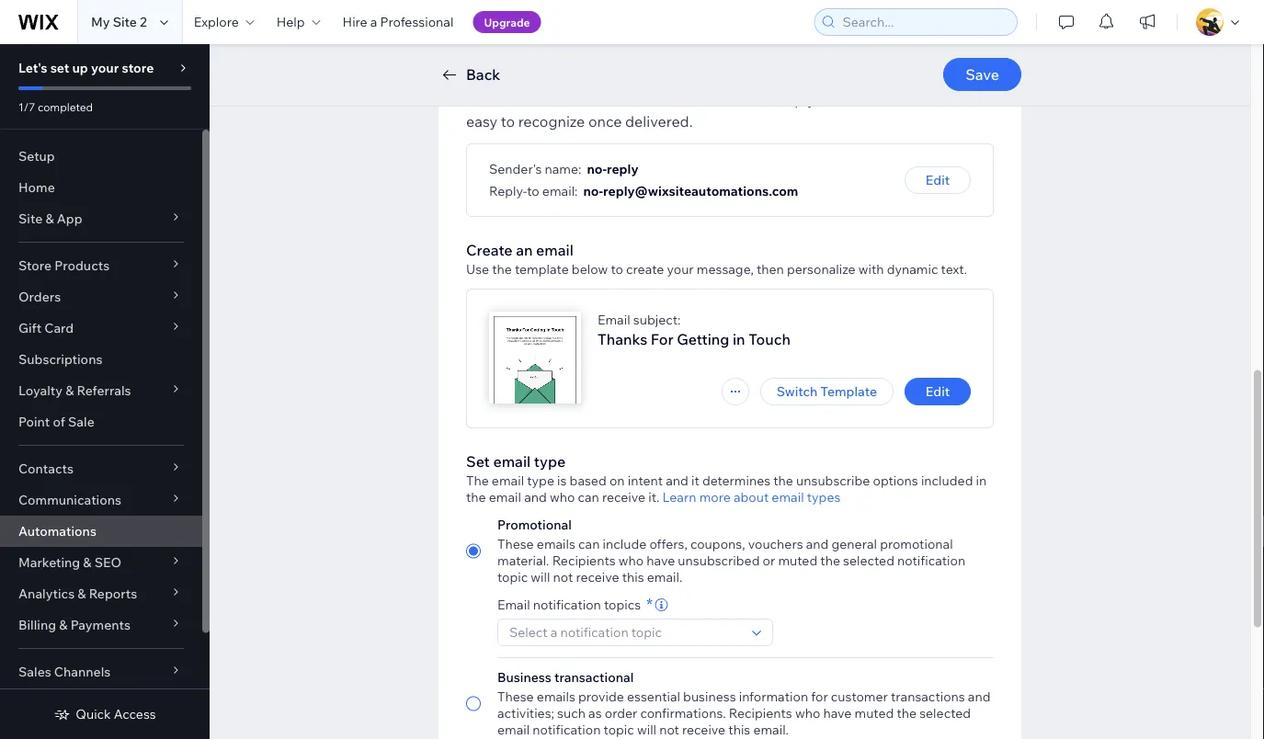 Task type: vqa. For each thing, say whether or not it's contained in the screenshot.
the create
yes



Task type: locate. For each thing, give the bounding box(es) containing it.
0 vertical spatial type
[[534, 452, 566, 471]]

who down for
[[795, 705, 820, 721]]

2 edit from the top
[[926, 383, 950, 399]]

email inside email notification topics *
[[497, 597, 530, 613]]

email notification topics *
[[497, 593, 653, 614]]

1 vertical spatial topic
[[604, 722, 634, 738]]

will down order
[[637, 722, 656, 738]]

site inside popup button
[[18, 211, 43, 227]]

*
[[646, 593, 653, 614]]

0 horizontal spatial have
[[647, 553, 675, 569]]

0 vertical spatial who
[[550, 489, 575, 505]]

1 vertical spatial muted
[[855, 705, 894, 721]]

1 horizontal spatial recipients
[[729, 705, 792, 721]]

edit for first edit button from the top
[[926, 172, 950, 188]]

0 horizontal spatial site
[[18, 211, 43, 227]]

1 vertical spatial this
[[622, 569, 644, 585]]

& left reports
[[78, 586, 86, 602]]

below
[[572, 261, 608, 277]]

& for marketing
[[83, 554, 92, 570]]

sale
[[68, 414, 94, 430]]

emails down 'promotional'
[[537, 536, 575, 552]]

emails up such on the bottom left of the page
[[537, 689, 575, 705]]

sender
[[659, 90, 707, 108]]

2 vertical spatial notification
[[533, 722, 601, 738]]

& left seo
[[83, 554, 92, 570]]

will inside promotional these emails can include offers, coupons, vouchers and general promotional material. recipients who have unsubscribed or muted the selected notification topic will not receive this email.
[[531, 569, 550, 585]]

0 horizontal spatial muted
[[778, 553, 817, 569]]

loyalty
[[18, 382, 63, 399]]

1 emails from the top
[[537, 536, 575, 552]]

0 horizontal spatial in
[[733, 330, 745, 348]]

it
[[691, 473, 699, 489]]

0 horizontal spatial will
[[531, 569, 550, 585]]

Email notification topics field
[[504, 620, 746, 645]]

receive up email notification topics *
[[576, 569, 619, 585]]

such
[[557, 705, 586, 721]]

0 vertical spatial recipients
[[552, 553, 616, 569]]

and up "learn"
[[666, 473, 688, 489]]

the down transactions
[[897, 705, 917, 721]]

recipients inside business transactional these emails provide essential business information for customer transactions and activities; such as order confirmations. recipients who have muted the selected email notification topic will not receive this email.
[[729, 705, 792, 721]]

no- right email:
[[583, 183, 603, 199]]

emails inside business transactional these emails provide essential business information for customer transactions and activities; such as order confirmations. recipients who have muted the selected email notification topic will not receive this email.
[[537, 689, 575, 705]]

reply-
[[781, 90, 820, 108]]

automations link
[[0, 516, 202, 547]]

the down 'general'
[[820, 553, 840, 569]]

0 vertical spatial edit
[[926, 172, 950, 188]]

back button
[[439, 63, 500, 85]]

personalize
[[787, 261, 856, 277]]

subscriptions
[[18, 351, 102, 367]]

0 vertical spatial can
[[578, 489, 599, 505]]

1 horizontal spatial your
[[667, 261, 694, 277]]

receive inside 'the email type is based on intent and it determines the unsubscribe options included in the email and who can receive it.'
[[602, 489, 645, 505]]

included
[[921, 473, 973, 489]]

1 vertical spatial selected
[[919, 705, 971, 721]]

type left is
[[527, 473, 554, 489]]

with
[[858, 261, 884, 277]]

0 horizontal spatial recipients
[[552, 553, 616, 569]]

1 horizontal spatial not
[[659, 722, 679, 738]]

can down based
[[578, 489, 599, 505]]

your right create
[[667, 261, 694, 277]]

0 vertical spatial topic
[[497, 569, 528, 585]]

home
[[18, 179, 55, 195]]

and left 'general'
[[806, 536, 829, 552]]

1 these from the top
[[497, 536, 534, 552]]

sidebar element
[[0, 44, 210, 739]]

this inside sender details give this automated email a sender name and reply-to email address so it's easy to recognize once delivered.
[[501, 90, 526, 108]]

notification left topics at the bottom of the page
[[533, 597, 601, 613]]

0 horizontal spatial topic
[[497, 569, 528, 585]]

who inside promotional these emails can include offers, coupons, vouchers and general promotional material. recipients who have unsubscribed or muted the selected notification topic will not receive this email.
[[618, 553, 644, 569]]

and right name
[[752, 90, 778, 108]]

0 horizontal spatial not
[[553, 569, 573, 585]]

subject:
[[633, 312, 681, 328]]

so
[[936, 90, 952, 108]]

1 horizontal spatial this
[[622, 569, 644, 585]]

1 horizontal spatial topic
[[604, 722, 634, 738]]

store products button
[[0, 250, 202, 281]]

1 vertical spatial have
[[823, 705, 852, 721]]

2 vertical spatial who
[[795, 705, 820, 721]]

no- right name:
[[587, 161, 607, 177]]

1 horizontal spatial who
[[618, 553, 644, 569]]

0 vertical spatial site
[[113, 14, 137, 30]]

the
[[492, 261, 512, 277], [773, 473, 793, 489], [466, 489, 486, 505], [820, 553, 840, 569], [897, 705, 917, 721]]

0 vertical spatial notification
[[897, 553, 965, 569]]

2 horizontal spatial who
[[795, 705, 820, 721]]

payments
[[70, 617, 130, 633]]

email. down information
[[753, 722, 789, 738]]

edit right template in the right bottom of the page
[[926, 383, 950, 399]]

topic down the material.
[[497, 569, 528, 585]]

notification down promotional
[[897, 553, 965, 569]]

1 vertical spatial site
[[18, 211, 43, 227]]

access
[[114, 706, 156, 722]]

1 vertical spatial email
[[497, 597, 530, 613]]

the inside promotional these emails can include offers, coupons, vouchers and general promotional material. recipients who have unsubscribed or muted the selected notification topic will not receive this email.
[[820, 553, 840, 569]]

0 horizontal spatial email.
[[647, 569, 682, 585]]

receive down confirmations. at the right bottom of the page
[[682, 722, 726, 738]]

type
[[534, 452, 566, 471], [527, 473, 554, 489]]

2 horizontal spatial this
[[728, 722, 750, 738]]

0 vertical spatial your
[[91, 60, 119, 76]]

0 vertical spatial a
[[370, 14, 377, 30]]

0 horizontal spatial who
[[550, 489, 575, 505]]

a right hire
[[370, 14, 377, 30]]

0 horizontal spatial a
[[370, 14, 377, 30]]

have down offers,
[[647, 553, 675, 569]]

selected down 'general'
[[843, 553, 894, 569]]

once
[[588, 112, 622, 131]]

to left email:
[[527, 183, 539, 199]]

& left app
[[45, 211, 54, 227]]

& inside dropdown button
[[78, 586, 86, 602]]

create an email use the template below to create your message, then personalize with dynamic text.
[[466, 241, 967, 277]]

email. up *
[[647, 569, 682, 585]]

edit button down so at the right top of the page
[[905, 166, 971, 194]]

the inside create an email use the template below to create your message, then personalize with dynamic text.
[[492, 261, 512, 277]]

in left touch
[[733, 330, 745, 348]]

to inside "sender's name: no-reply reply-to email: no-reply@wixsiteautomations.com"
[[527, 183, 539, 199]]

& for site
[[45, 211, 54, 227]]

this down sender
[[501, 90, 526, 108]]

selected down transactions
[[919, 705, 971, 721]]

who down include
[[618, 553, 644, 569]]

0 vertical spatial have
[[647, 553, 675, 569]]

a inside hire a professional link
[[370, 14, 377, 30]]

& for loyalty
[[65, 382, 74, 399]]

1 vertical spatial can
[[578, 536, 600, 552]]

this
[[501, 90, 526, 108], [622, 569, 644, 585], [728, 722, 750, 738]]

who inside business transactional these emails provide essential business information for customer transactions and activities; such as order confirmations. recipients who have muted the selected email notification topic will not receive this email.
[[795, 705, 820, 721]]

receive inside business transactional these emails provide essential business information for customer transactions and activities; such as order confirmations. recipients who have muted the selected email notification topic will not receive this email.
[[682, 722, 726, 738]]

not down confirmations. at the right bottom of the page
[[659, 722, 679, 738]]

as
[[588, 705, 602, 721]]

0 horizontal spatial email
[[497, 597, 530, 613]]

edit
[[926, 172, 950, 188], [926, 383, 950, 399]]

your right up
[[91, 60, 119, 76]]

preview image
[[489, 312, 581, 404]]

information
[[739, 689, 808, 705]]

recipients down information
[[729, 705, 792, 721]]

in right the included
[[976, 473, 987, 489]]

analytics
[[18, 586, 75, 602]]

1 vertical spatial a
[[648, 90, 656, 108]]

1 vertical spatial recipients
[[729, 705, 792, 721]]

1 horizontal spatial email
[[598, 312, 630, 328]]

0 vertical spatial not
[[553, 569, 573, 585]]

1 vertical spatial notification
[[533, 597, 601, 613]]

1 horizontal spatial have
[[823, 705, 852, 721]]

1 horizontal spatial in
[[976, 473, 987, 489]]

gift
[[18, 320, 42, 336]]

have down for
[[823, 705, 852, 721]]

help button
[[265, 0, 332, 44]]

site down home
[[18, 211, 43, 227]]

this inside business transactional these emails provide essential business information for customer transactions and activities; such as order confirmations. recipients who have muted the selected email notification topic will not receive this email.
[[728, 722, 750, 738]]

selected
[[843, 553, 894, 569], [919, 705, 971, 721]]

will inside business transactional these emails provide essential business information for customer transactions and activities; such as order confirmations. recipients who have muted the selected email notification topic will not receive this email.
[[637, 722, 656, 738]]

orders button
[[0, 281, 202, 313]]

0 vertical spatial these
[[497, 536, 534, 552]]

0 vertical spatial in
[[733, 330, 745, 348]]

site left 2
[[113, 14, 137, 30]]

sender
[[466, 68, 517, 86]]

quick access
[[76, 706, 156, 722]]

1 horizontal spatial site
[[113, 14, 137, 30]]

1 vertical spatial receive
[[576, 569, 619, 585]]

1 vertical spatial not
[[659, 722, 679, 738]]

selected inside promotional these emails can include offers, coupons, vouchers and general promotional material. recipients who have unsubscribed or muted the selected notification topic will not receive this email.
[[843, 553, 894, 569]]

save button
[[943, 58, 1021, 91]]

muted
[[778, 553, 817, 569], [855, 705, 894, 721]]

not
[[553, 569, 573, 585], [659, 722, 679, 738]]

0 vertical spatial email.
[[647, 569, 682, 585]]

gift card button
[[0, 313, 202, 344]]

1 vertical spatial your
[[667, 261, 694, 277]]

0 vertical spatial edit button
[[905, 166, 971, 194]]

have inside promotional these emails can include offers, coupons, vouchers and general promotional material. recipients who have unsubscribed or muted the selected notification topic will not receive this email.
[[647, 553, 675, 569]]

2 vertical spatial receive
[[682, 722, 726, 738]]

the inside business transactional these emails provide essential business information for customer transactions and activities; such as order confirmations. recipients who have muted the selected email notification topic will not receive this email.
[[897, 705, 917, 721]]

sender details give this automated email a sender name and reply-to email address so it's easy to recognize once delivered.
[[466, 68, 974, 131]]

contacts button
[[0, 453, 202, 484]]

not up email notification topics *
[[553, 569, 573, 585]]

1 vertical spatial will
[[637, 722, 656, 738]]

1 vertical spatial no-
[[583, 183, 603, 199]]

these up the material.
[[497, 536, 534, 552]]

1 edit from the top
[[926, 172, 950, 188]]

email for for
[[598, 312, 630, 328]]

who inside 'the email type is based on intent and it determines the unsubscribe options included in the email and who can receive it.'
[[550, 489, 575, 505]]

can left include
[[578, 536, 600, 552]]

0 vertical spatial this
[[501, 90, 526, 108]]

of
[[53, 414, 65, 430]]

2 vertical spatial this
[[728, 722, 750, 738]]

in
[[733, 330, 745, 348], [976, 473, 987, 489]]

1/7 completed
[[18, 100, 93, 114]]

notification inside business transactional these emails provide essential business information for customer transactions and activities; such as order confirmations. recipients who have muted the selected email notification topic will not receive this email.
[[533, 722, 601, 738]]

& right the billing
[[59, 617, 68, 633]]

recipients
[[552, 553, 616, 569], [729, 705, 792, 721]]

to left the address
[[820, 90, 834, 108]]

selected inside business transactional these emails provide essential business information for customer transactions and activities; such as order confirmations. recipients who have muted the selected email notification topic will not receive this email.
[[919, 705, 971, 721]]

2 these from the top
[[497, 689, 534, 705]]

type inside 'the email type is based on intent and it determines the unsubscribe options included in the email and who can receive it.'
[[527, 473, 554, 489]]

1 horizontal spatial muted
[[855, 705, 894, 721]]

to right easy
[[501, 112, 515, 131]]

edit button
[[905, 166, 971, 194], [905, 378, 971, 405]]

email. inside business transactional these emails provide essential business information for customer transactions and activities; such as order confirmations. recipients who have muted the selected email notification topic will not receive this email.
[[753, 722, 789, 738]]

the down the
[[466, 489, 486, 505]]

1 horizontal spatial selected
[[919, 705, 971, 721]]

to
[[820, 90, 834, 108], [501, 112, 515, 131], [527, 183, 539, 199], [611, 261, 623, 277]]

receive down on
[[602, 489, 645, 505]]

2 edit button from the top
[[905, 378, 971, 405]]

0 vertical spatial email
[[598, 312, 630, 328]]

1 horizontal spatial will
[[637, 722, 656, 738]]

and right transactions
[[968, 689, 991, 705]]

muted down vouchers
[[778, 553, 817, 569]]

this inside promotional these emails can include offers, coupons, vouchers and general promotional material. recipients who have unsubscribed or muted the selected notification topic will not receive this email.
[[622, 569, 644, 585]]

email inside email subject: thanks for getting in touch
[[598, 312, 630, 328]]

email down the material.
[[497, 597, 530, 613]]

text.
[[941, 261, 967, 277]]

0 vertical spatial muted
[[778, 553, 817, 569]]

promotional
[[880, 536, 953, 552]]

emails
[[537, 536, 575, 552], [537, 689, 575, 705]]

a
[[370, 14, 377, 30], [648, 90, 656, 108]]

the
[[466, 473, 489, 489]]

site & app
[[18, 211, 82, 227]]

edit down so at the right top of the page
[[926, 172, 950, 188]]

upgrade
[[484, 15, 530, 29]]

1 vertical spatial emails
[[537, 689, 575, 705]]

quick
[[76, 706, 111, 722]]

1 vertical spatial type
[[527, 473, 554, 489]]

this up topics at the bottom of the page
[[622, 569, 644, 585]]

who
[[550, 489, 575, 505], [618, 553, 644, 569], [795, 705, 820, 721]]

a up the delivered.
[[648, 90, 656, 108]]

1 vertical spatial these
[[497, 689, 534, 705]]

topic
[[497, 569, 528, 585], [604, 722, 634, 738]]

the down create
[[492, 261, 512, 277]]

billing & payments button
[[0, 610, 202, 641]]

in inside email subject: thanks for getting in touch
[[733, 330, 745, 348]]

notification down such on the bottom left of the page
[[533, 722, 601, 738]]

professional
[[380, 14, 454, 30]]

edit button right template in the right bottom of the page
[[905, 378, 971, 405]]

0 vertical spatial receive
[[602, 489, 645, 505]]

2 emails from the top
[[537, 689, 575, 705]]

to right below
[[611, 261, 623, 277]]

1 vertical spatial in
[[976, 473, 987, 489]]

& right loyalty
[[65, 382, 74, 399]]

provide
[[578, 689, 624, 705]]

0 horizontal spatial your
[[91, 60, 119, 76]]

getting
[[677, 330, 729, 348]]

learn
[[662, 489, 696, 505]]

it's
[[955, 90, 974, 108]]

1 vertical spatial email.
[[753, 722, 789, 738]]

marketing & seo
[[18, 554, 121, 570]]

or
[[763, 553, 775, 569]]

0 vertical spatial will
[[531, 569, 550, 585]]

& inside dropdown button
[[83, 554, 92, 570]]

1 vertical spatial who
[[618, 553, 644, 569]]

email up thanks
[[598, 312, 630, 328]]

1 vertical spatial edit
[[926, 383, 950, 399]]

save
[[965, 65, 999, 84]]

& for billing
[[59, 617, 68, 633]]

email.
[[647, 569, 682, 585], [753, 722, 789, 738]]

0 vertical spatial selected
[[843, 553, 894, 569]]

will down the material.
[[531, 569, 550, 585]]

1 horizontal spatial a
[[648, 90, 656, 108]]

these up activities;
[[497, 689, 534, 705]]

who down is
[[550, 489, 575, 505]]

emails inside promotional these emails can include offers, coupons, vouchers and general promotional material. recipients who have unsubscribed or muted the selected notification topic will not receive this email.
[[537, 536, 575, 552]]

recipients down include
[[552, 553, 616, 569]]

this down 'business'
[[728, 722, 750, 738]]

topic down order
[[604, 722, 634, 738]]

type up is
[[534, 452, 566, 471]]

1 horizontal spatial email.
[[753, 722, 789, 738]]

0 vertical spatial emails
[[537, 536, 575, 552]]

unsubscribed
[[678, 553, 760, 569]]

who for transactional
[[795, 705, 820, 721]]

0 horizontal spatial selected
[[843, 553, 894, 569]]

muted down customer
[[855, 705, 894, 721]]

1 vertical spatial edit button
[[905, 378, 971, 405]]

email inside 'link'
[[772, 489, 804, 505]]

0 horizontal spatial this
[[501, 90, 526, 108]]

email
[[607, 90, 644, 108], [837, 90, 874, 108], [536, 241, 574, 259], [493, 452, 531, 471], [492, 473, 524, 489], [489, 489, 521, 505], [772, 489, 804, 505], [497, 722, 530, 738]]



Task type: describe. For each thing, give the bounding box(es) containing it.
help
[[276, 14, 305, 30]]

contacts
[[18, 461, 74, 477]]

email for *
[[497, 597, 530, 613]]

products
[[54, 257, 110, 273]]

marketing & seo button
[[0, 547, 202, 578]]

material.
[[497, 553, 549, 569]]

these inside promotional these emails can include offers, coupons, vouchers and general promotional material. recipients who have unsubscribed or muted the selected notification topic will not receive this email.
[[497, 536, 534, 552]]

gift card
[[18, 320, 74, 336]]

marketing
[[18, 554, 80, 570]]

explore
[[194, 14, 239, 30]]

transactional
[[554, 669, 634, 685]]

muted inside business transactional these emails provide essential business information for customer transactions and activities; such as order confirmations. recipients who have muted the selected email notification topic will not receive this email.
[[855, 705, 894, 721]]

completed
[[38, 100, 93, 114]]

& for analytics
[[78, 586, 86, 602]]

a inside sender details give this automated email a sender name and reply-to email address so it's easy to recognize once delivered.
[[648, 90, 656, 108]]

hire a professional
[[343, 14, 454, 30]]

edit for first edit button from the bottom
[[926, 383, 950, 399]]

these inside business transactional these emails provide essential business information for customer transactions and activities; such as order confirmations. recipients who have muted the selected email notification topic will not receive this email.
[[497, 689, 534, 705]]

business transactional these emails provide essential business information for customer transactions and activities; such as order confirmations. recipients who have muted the selected email notification topic will not receive this email.
[[497, 669, 991, 738]]

email. inside promotional these emails can include offers, coupons, vouchers and general promotional material. recipients who have unsubscribed or muted the selected notification topic will not receive this email.
[[647, 569, 682, 585]]

store
[[18, 257, 52, 273]]

dynamic
[[887, 261, 938, 277]]

email inside create an email use the template below to create your message, then personalize with dynamic text.
[[536, 241, 574, 259]]

referrals
[[77, 382, 131, 399]]

subscriptions link
[[0, 344, 202, 375]]

your inside create an email use the template below to create your message, then personalize with dynamic text.
[[667, 261, 694, 277]]

learn more about email types link
[[662, 489, 841, 506]]

topics
[[604, 597, 641, 613]]

analytics & reports
[[18, 586, 137, 602]]

recognize
[[518, 112, 585, 131]]

then
[[757, 261, 784, 277]]

your inside sidebar element
[[91, 60, 119, 76]]

1/7
[[18, 100, 35, 114]]

1 edit button from the top
[[905, 166, 971, 194]]

notification inside email notification topics *
[[533, 597, 601, 613]]

back
[[466, 65, 500, 84]]

and inside sender details give this automated email a sender name and reply-to email address so it's easy to recognize once delivered.
[[752, 90, 778, 108]]

create
[[466, 241, 513, 259]]

order
[[605, 705, 637, 721]]

it.
[[648, 489, 660, 505]]

muted inside promotional these emails can include offers, coupons, vouchers and general promotional material. recipients who have unsubscribed or muted the selected notification topic will not receive this email.
[[778, 553, 817, 569]]

address
[[878, 90, 932, 108]]

to inside create an email use the template below to create your message, then personalize with dynamic text.
[[611, 261, 623, 277]]

template
[[821, 383, 877, 399]]

on
[[609, 473, 625, 489]]

sales
[[18, 664, 51, 680]]

set
[[50, 60, 69, 76]]

app
[[57, 211, 82, 227]]

general
[[832, 536, 877, 552]]

is
[[557, 473, 567, 489]]

point of sale
[[18, 414, 94, 430]]

business
[[497, 669, 551, 685]]

my site 2
[[91, 14, 147, 30]]

name
[[710, 90, 748, 108]]

topic inside promotional these emails can include offers, coupons, vouchers and general promotional material. recipients who have unsubscribed or muted the selected notification topic will not receive this email.
[[497, 569, 528, 585]]

for
[[651, 330, 673, 348]]

promotional
[[497, 517, 572, 533]]

store products
[[18, 257, 110, 273]]

business
[[683, 689, 736, 705]]

learn more about email types
[[662, 489, 841, 505]]

thanks
[[598, 330, 647, 348]]

let's set up your store
[[18, 60, 154, 76]]

sender's
[[489, 161, 542, 177]]

who for email
[[550, 489, 575, 505]]

email:
[[542, 183, 578, 199]]

touch
[[749, 330, 791, 348]]

type for the email type is based on intent and it determines the unsubscribe options included in the email and who can receive it.
[[527, 473, 554, 489]]

delivered.
[[625, 112, 693, 131]]

name:
[[545, 161, 581, 177]]

and inside promotional these emails can include offers, coupons, vouchers and general promotional material. recipients who have unsubscribed or muted the selected notification topic will not receive this email.
[[806, 536, 829, 552]]

the up learn more about email types
[[773, 473, 793, 489]]

sales channels
[[18, 664, 111, 680]]

in inside 'the email type is based on intent and it determines the unsubscribe options included in the email and who can receive it.'
[[976, 473, 987, 489]]

Search... field
[[837, 9, 1011, 35]]

card
[[44, 320, 74, 336]]

sender's name: no-reply reply-to email: no-reply@wixsiteautomations.com
[[489, 161, 798, 199]]

can inside promotional these emails can include offers, coupons, vouchers and general promotional material. recipients who have unsubscribed or muted the selected notification topic will not receive this email.
[[578, 536, 600, 552]]

give
[[466, 90, 497, 108]]

activities;
[[497, 705, 554, 721]]

about
[[734, 489, 769, 505]]

and up 'promotional'
[[524, 489, 547, 505]]

not inside business transactional these emails provide essential business information for customer transactions and activities; such as order confirmations. recipients who have muted the selected email notification topic will not receive this email.
[[659, 722, 679, 738]]

not inside promotional these emails can include offers, coupons, vouchers and general promotional material. recipients who have unsubscribed or muted the selected notification topic will not receive this email.
[[553, 569, 573, 585]]

have inside business transactional these emails provide essential business information for customer transactions and activities; such as order confirmations. recipients who have muted the selected email notification topic will not receive this email.
[[823, 705, 852, 721]]

receive inside promotional these emails can include offers, coupons, vouchers and general promotional material. recipients who have unsubscribed or muted the selected notification topic will not receive this email.
[[576, 569, 619, 585]]

site & app button
[[0, 203, 202, 234]]

and inside business transactional these emails provide essential business information for customer transactions and activities; such as order confirmations. recipients who have muted the selected email notification topic will not receive this email.
[[968, 689, 991, 705]]

2
[[140, 14, 147, 30]]

my
[[91, 14, 110, 30]]

easy
[[466, 112, 497, 131]]

topic inside business transactional these emails provide essential business information for customer transactions and activities; such as order confirmations. recipients who have muted the selected email notification topic will not receive this email.
[[604, 722, 634, 738]]

email inside business transactional these emails provide essential business information for customer transactions and activities; such as order confirmations. recipients who have muted the selected email notification topic will not receive this email.
[[497, 722, 530, 738]]

determines
[[702, 473, 771, 489]]

details
[[520, 68, 566, 86]]

recipients inside promotional these emails can include offers, coupons, vouchers and general promotional material. recipients who have unsubscribed or muted the selected notification topic will not receive this email.
[[552, 553, 616, 569]]

email subject: thanks for getting in touch
[[598, 312, 791, 348]]

set email type
[[466, 452, 566, 471]]

loyalty & referrals
[[18, 382, 131, 399]]

point of sale link
[[0, 406, 202, 438]]

notification inside promotional these emails can include offers, coupons, vouchers and general promotional material. recipients who have unsubscribed or muted the selected notification topic will not receive this email.
[[897, 553, 965, 569]]

up
[[72, 60, 88, 76]]

channels
[[54, 664, 111, 680]]

an
[[516, 241, 533, 259]]

the email type is based on intent and it determines the unsubscribe options included in the email and who can receive it.
[[466, 473, 987, 505]]

0 vertical spatial no-
[[587, 161, 607, 177]]

analytics & reports button
[[0, 578, 202, 610]]

transactions
[[891, 689, 965, 705]]

reply-
[[489, 183, 527, 199]]

coupons,
[[690, 536, 745, 552]]

for
[[811, 689, 828, 705]]

communications
[[18, 492, 121, 508]]

type for set email type
[[534, 452, 566, 471]]

options
[[873, 473, 918, 489]]

create
[[626, 261, 664, 277]]

can inside 'the email type is based on intent and it determines the unsubscribe options included in the email and who can receive it.'
[[578, 489, 599, 505]]



